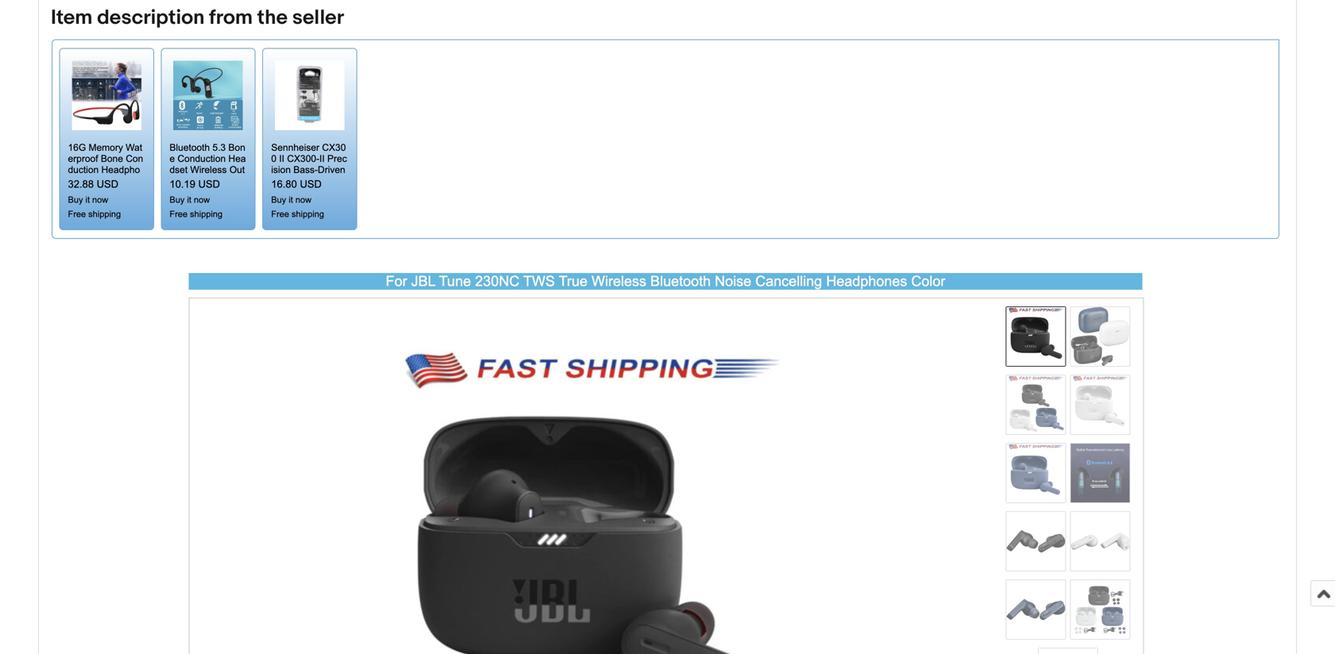 Task type: describe. For each thing, give the bounding box(es) containing it.
seller
[[292, 5, 344, 30]]

item description from the seller
[[51, 5, 344, 30]]

item
[[51, 5, 93, 30]]



Task type: vqa. For each thing, say whether or not it's contained in the screenshot.
Best within the "$105.00 or Best Offer $14.95 shipping"
no



Task type: locate. For each thing, give the bounding box(es) containing it.
from
[[209, 5, 253, 30]]

description
[[97, 5, 205, 30]]

the
[[257, 5, 288, 30]]



